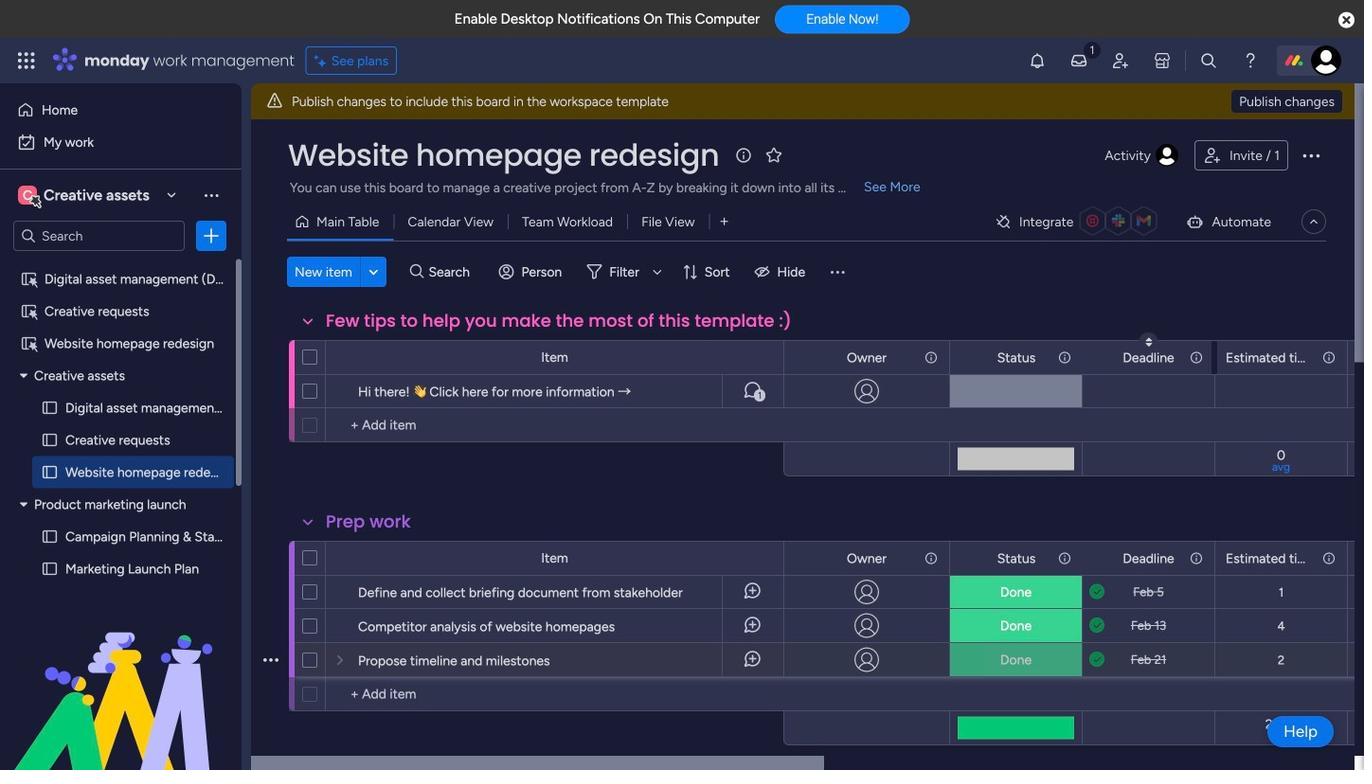 Task type: locate. For each thing, give the bounding box(es) containing it.
workspace image
[[18, 185, 37, 206]]

Search field
[[424, 259, 481, 285]]

public board under template workspace image down public board under template workspace icon
[[20, 302, 38, 320]]

dapulse close image
[[1339, 11, 1355, 30]]

add view image
[[720, 215, 728, 229]]

notifications image
[[1028, 51, 1047, 70]]

show board description image
[[733, 146, 755, 165]]

2 v2 done deadline image from the top
[[1090, 651, 1105, 669]]

1 horizontal spatial options image
[[1300, 144, 1323, 167]]

1 vertical spatial option
[[11, 127, 230, 157]]

0 vertical spatial options image
[[1300, 144, 1323, 167]]

help image
[[1241, 51, 1260, 70]]

angle down image
[[369, 265, 378, 279]]

public board under template workspace image
[[20, 302, 38, 320], [20, 334, 38, 352]]

4 public board image from the top
[[41, 560, 59, 578]]

workspace options image
[[202, 185, 221, 204]]

1 public board under template workspace image from the top
[[20, 302, 38, 320]]

menu image
[[828, 262, 847, 281]]

options image up the collapse board header 'image' at the top
[[1300, 144, 1323, 167]]

column information image
[[1057, 350, 1072, 365], [924, 551, 939, 566], [1189, 551, 1204, 566], [1322, 551, 1337, 566]]

0 vertical spatial v2 done deadline image
[[1090, 617, 1105, 635]]

2 vertical spatial option
[[0, 262, 242, 266]]

None field
[[283, 135, 724, 175], [321, 309, 797, 333], [842, 347, 892, 368], [993, 347, 1041, 368], [1118, 347, 1179, 368], [1221, 347, 1317, 368], [321, 510, 416, 534], [842, 548, 892, 569], [993, 548, 1041, 569], [1118, 548, 1179, 569], [1221, 548, 1317, 569], [283, 135, 724, 175], [321, 309, 797, 333], [842, 347, 892, 368], [993, 347, 1041, 368], [1118, 347, 1179, 368], [1221, 347, 1317, 368], [321, 510, 416, 534], [842, 548, 892, 569], [993, 548, 1041, 569], [1118, 548, 1179, 569], [1221, 548, 1317, 569]]

options image down workspace options 'image'
[[202, 226, 221, 245]]

1 vertical spatial v2 done deadline image
[[1090, 651, 1105, 669]]

v2 done deadline image
[[1090, 617, 1105, 635], [1090, 651, 1105, 669]]

0 horizontal spatial options image
[[202, 226, 221, 245]]

public board image
[[41, 431, 59, 449], [41, 463, 59, 481], [41, 528, 59, 546], [41, 560, 59, 578]]

option
[[11, 95, 230, 125], [11, 127, 230, 157], [0, 262, 242, 266]]

add to favorites image
[[765, 145, 784, 164]]

public board under template workspace image up caret down icon at the top of page
[[20, 334, 38, 352]]

list box
[[0, 259, 261, 710]]

caret down image
[[20, 369, 27, 382]]

options image
[[1300, 144, 1323, 167], [202, 226, 221, 245]]

see plans image
[[314, 50, 331, 71]]

1 vertical spatial public board under template workspace image
[[20, 334, 38, 352]]

collapse board header image
[[1307, 214, 1322, 229]]

Search in workspace field
[[40, 225, 158, 247]]

0 vertical spatial public board under template workspace image
[[20, 302, 38, 320]]

1 public board image from the top
[[41, 431, 59, 449]]

sort asc image
[[1146, 336, 1152, 348]]

column information image
[[924, 350, 939, 365], [1189, 350, 1204, 365], [1322, 350, 1337, 365], [1057, 551, 1072, 566]]

monday marketplace image
[[1153, 51, 1172, 70]]

john smith image
[[1311, 45, 1342, 76]]

2 public board image from the top
[[41, 463, 59, 481]]



Task type: vqa. For each thing, say whether or not it's contained in the screenshot.
the topmost the Priority
no



Task type: describe. For each thing, give the bounding box(es) containing it.
lottie animation element
[[0, 579, 242, 770]]

workspace selection element
[[18, 184, 152, 208]]

caret down image
[[20, 498, 27, 511]]

1 vertical spatial options image
[[202, 226, 221, 245]]

select product image
[[17, 51, 36, 70]]

update feed image
[[1070, 51, 1089, 70]]

public board under template workspace image
[[20, 270, 38, 288]]

public board image
[[41, 399, 59, 417]]

3 public board image from the top
[[41, 528, 59, 546]]

sort desc image
[[1146, 336, 1152, 348]]

1 image
[[1084, 39, 1101, 60]]

search everything image
[[1199, 51, 1218, 70]]

0 vertical spatial option
[[11, 95, 230, 125]]

board activity image
[[1156, 144, 1179, 167]]

v2 done deadline image
[[1090, 583, 1105, 601]]

2 public board under template workspace image from the top
[[20, 334, 38, 352]]

invite members image
[[1111, 51, 1130, 70]]

1 v2 done deadline image from the top
[[1090, 617, 1105, 635]]

lottie animation image
[[0, 579, 242, 770]]

v2 search image
[[410, 261, 424, 283]]

arrow down image
[[646, 261, 669, 283]]



